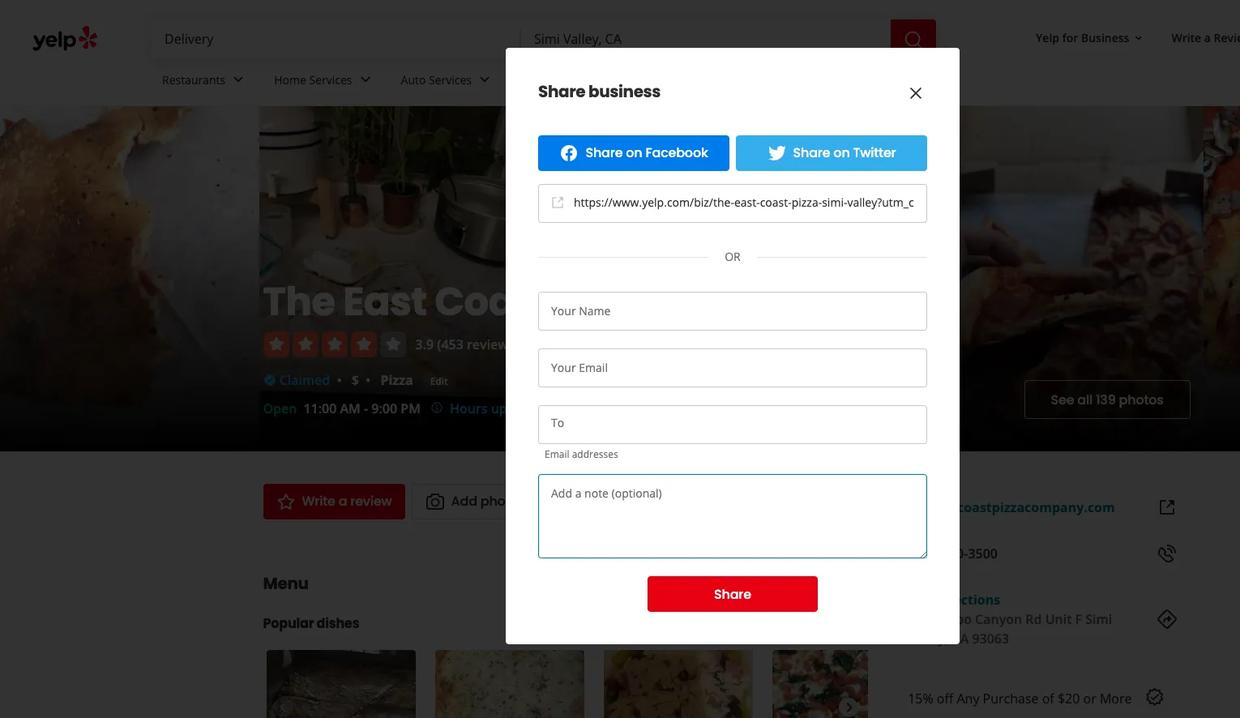 Task type: describe. For each thing, give the bounding box(es) containing it.
revie
[[1214, 30, 1240, 45]]

share for share on facebook
[[586, 143, 623, 162]]

3500
[[968, 545, 998, 563]]

3
[[547, 400, 554, 417]]

popular
[[263, 614, 314, 633]]

24 facebook v2 image
[[560, 143, 579, 163]]

add
[[451, 492, 477, 511]]

(805)
[[908, 545, 938, 563]]

auto
[[401, 72, 426, 87]]

white pizza image
[[435, 650, 584, 718]]

menu element
[[237, 546, 925, 718]]

get directions link
[[908, 591, 1000, 609]]

photo of the east coast pizza - simi valley, ca, us. @makemeprettie by the slice, 3 toppings. image
[[1204, 106, 1240, 452]]

popular dishes
[[263, 614, 359, 633]]

24 share v2 image
[[552, 492, 572, 512]]

(805) 520-3500
[[908, 545, 998, 563]]

Sharing link text field
[[574, 195, 914, 211]]

restaurants
[[162, 72, 226, 87]]

9:00
[[372, 400, 397, 417]]

east
[[343, 274, 427, 329]]

unit
[[1045, 610, 1072, 628]]

canyon
[[975, 610, 1022, 628]]

a for revie
[[1204, 30, 1211, 45]]

139
[[1096, 390, 1116, 409]]

home services link
[[261, 58, 388, 105]]

get
[[908, 591, 931, 609]]

directions
[[934, 591, 1000, 609]]

business categories element
[[149, 58, 1240, 105]]

business
[[589, 80, 661, 103]]

full
[[788, 615, 810, 633]]

home services
[[274, 72, 352, 87]]

get directions 2667 tapo canyon rd unit f simi valley, ca 93063
[[908, 591, 1112, 648]]

(453 reviews) link
[[437, 335, 519, 353]]

email addresses
[[545, 447, 618, 461]]

updated
[[491, 400, 544, 417]]

gluten free pizza image
[[772, 650, 921, 718]]

more link
[[507, 58, 584, 105]]

save
[[676, 492, 707, 511]]

see for see all 139 photos
[[1051, 390, 1074, 409]]

3.9 star rating image
[[263, 331, 406, 357]]

f
[[1075, 610, 1082, 628]]

the
[[263, 274, 335, 329]]

see all 139 photos
[[1051, 390, 1164, 409]]

16 external link v2 image
[[551, 196, 564, 209]]

on for facebook
[[626, 143, 642, 162]]

93063
[[972, 630, 1009, 648]]

write a review
[[302, 492, 392, 511]]

  text field
[[538, 349, 927, 387]]

on for twitter
[[834, 143, 850, 162]]

previous image
[[273, 698, 291, 717]]

info alert
[[430, 399, 632, 418]]

claimed
[[279, 371, 330, 389]]

months
[[558, 400, 606, 417]]

share on twitter
[[793, 143, 896, 162]]

share business
[[538, 80, 661, 103]]

next image
[[840, 698, 858, 717]]

review
[[350, 492, 392, 511]]

write a review link
[[263, 484, 405, 520]]

off
[[937, 690, 954, 708]]

$20
[[1058, 690, 1080, 708]]

pizza link
[[381, 371, 413, 389]]

home
[[274, 72, 306, 87]]

email
[[545, 447, 570, 461]]

1 vertical spatial more
[[1100, 690, 1132, 708]]

ca
[[952, 630, 969, 648]]

24 external link v2 image
[[1157, 498, 1177, 517]]

share on facebook
[[586, 143, 708, 162]]

24 chevron down v2 image for auto services
[[475, 70, 495, 89]]

photo of the east coast pizza - simi valley, ca, us. slice of pepperoni pizza image
[[945, 106, 1204, 452]]

antipasto salad image
[[604, 650, 753, 718]]

view full menu link
[[754, 615, 868, 633]]

photo
[[481, 492, 518, 511]]

24 check in v2 image
[[1145, 688, 1164, 707]]

hours
[[668, 402, 695, 415]]

the east coast pizza
[[263, 274, 659, 329]]



Task type: vqa. For each thing, say whether or not it's contained in the screenshot.
Services
yes



Task type: locate. For each thing, give the bounding box(es) containing it.
0 vertical spatial more
[[520, 72, 549, 87]]

1 horizontal spatial on
[[834, 143, 850, 162]]

on left twitter
[[834, 143, 850, 162]]

services for auto services
[[429, 72, 472, 87]]

hours updated 3 months ago
[[450, 400, 632, 417]]

share on twitter button
[[736, 135, 927, 171], [736, 135, 927, 171]]

search image
[[904, 30, 923, 49]]

save button
[[636, 484, 721, 520]]

menu
[[263, 572, 308, 595]]

yelp
[[1036, 30, 1060, 45]]

a left review
[[339, 492, 347, 511]]

0 horizontal spatial pizza
[[381, 371, 413, 389]]

16 chevron down v2 image
[[1133, 31, 1146, 44]]

2 on from the left
[[834, 143, 850, 162]]

0 horizontal spatial on
[[626, 143, 642, 162]]

write
[[1172, 30, 1201, 45], [302, 492, 335, 511]]

auto services link
[[388, 58, 507, 105]]

see for see hours
[[649, 402, 666, 415]]

menu
[[813, 615, 850, 633]]

0 vertical spatial write
[[1172, 30, 1201, 45]]

1 services from the left
[[309, 72, 352, 87]]

any
[[957, 690, 980, 708]]

photo of the east coast pizza - simi valley, ca, us. front of pizza shop image
[[777, 106, 945, 452]]

520-
[[942, 545, 968, 563]]

tapo
[[941, 610, 972, 628]]

24 chevron down v2 image left business
[[552, 70, 571, 89]]

0 vertical spatial share button
[[539, 484, 629, 520]]

24 chevron down v2 image for more
[[552, 70, 571, 89]]

yelp for business button
[[1030, 23, 1152, 52]]

hours
[[450, 400, 488, 417]]

open 11:00 am - 9:00 pm
[[263, 400, 421, 417]]

see left all
[[1051, 390, 1074, 409]]

2 24 chevron down v2 image from the left
[[475, 70, 495, 89]]

auto services
[[401, 72, 472, 87]]

3.9 (453 reviews)
[[415, 335, 519, 353]]

(453
[[437, 335, 464, 353]]

0 horizontal spatial 24 chevron down v2 image
[[356, 70, 375, 89]]

theeastcoastpizzacompany.com link
[[908, 499, 1115, 516]]

0 horizontal spatial write
[[302, 492, 335, 511]]

photo of the east coast pizza - simi valley, ca, us. image
[[0, 106, 259, 452], [259, 106, 518, 452]]

a
[[1204, 30, 1211, 45], [339, 492, 347, 511]]

valley,
[[908, 630, 949, 648]]

share button
[[539, 484, 629, 520], [648, 576, 818, 612]]

share button up view
[[648, 576, 818, 612]]

24 camera v2 image
[[425, 492, 445, 512]]

yelp for business
[[1036, 30, 1130, 45]]

15% off any purchase of $20 or more
[[908, 690, 1132, 708]]

24 save outline v2 image
[[650, 492, 669, 512]]

0 vertical spatial a
[[1204, 30, 1211, 45]]

a for review
[[339, 492, 347, 511]]

0 horizontal spatial share button
[[539, 484, 629, 520]]

coast
[[435, 274, 552, 329]]

$
[[352, 371, 359, 389]]

rd
[[1026, 610, 1042, 628]]

or
[[725, 249, 741, 264]]

reviews)
[[467, 335, 519, 353]]

24 chevron down v2 image right the auto services
[[475, 70, 495, 89]]

view
[[754, 615, 785, 633]]

write left the revie
[[1172, 30, 1201, 45]]

0 horizontal spatial 24 chevron down v2 image
[[229, 70, 248, 89]]

edit button
[[423, 372, 455, 392]]

business
[[1081, 30, 1130, 45]]

dishes
[[317, 614, 359, 633]]

3.9
[[415, 335, 434, 353]]

twitter
[[853, 143, 896, 162]]

pm
[[401, 400, 421, 417]]

see left hours
[[649, 402, 666, 415]]

theeastcoastpizzacompany.com
[[908, 499, 1115, 516]]

ago
[[609, 400, 632, 417]]

services right auto
[[429, 72, 472, 87]]

write for write a revie
[[1172, 30, 1201, 45]]

24 directions v2 image
[[1157, 610, 1177, 629]]

view full menu
[[754, 615, 850, 633]]

1 horizontal spatial services
[[429, 72, 472, 87]]

16 info v2 image
[[430, 401, 443, 414]]

24 chevron down v2 image for restaurants
[[229, 70, 248, 89]]

11:00
[[304, 400, 337, 417]]

share
[[538, 80, 585, 103], [586, 143, 623, 162], [793, 143, 830, 162], [578, 492, 616, 511], [714, 585, 751, 604]]

write for write a review
[[302, 492, 335, 511]]

write inside write a revie link
[[1172, 30, 1201, 45]]

1 horizontal spatial write
[[1172, 30, 1201, 45]]

for
[[1062, 30, 1078, 45]]

share business dialog
[[0, 0, 1240, 718]]

1 photo of the east coast pizza - simi valley, ca, us. image from the left
[[0, 106, 259, 452]]

close image
[[906, 83, 926, 103]]

24 chevron down v2 image right the restaurants
[[229, 70, 248, 89]]

write right 24 star v2 image
[[302, 492, 335, 511]]

24 chevron down v2 image
[[356, 70, 375, 89], [552, 70, 571, 89]]

add photo
[[451, 492, 518, 511]]

on
[[626, 143, 642, 162], [834, 143, 850, 162]]

1 vertical spatial a
[[339, 492, 347, 511]]

see hours
[[649, 402, 695, 415]]

purchase
[[983, 690, 1039, 708]]

24 chevron down v2 image inside home services 'link'
[[356, 70, 375, 89]]

services right home
[[309, 72, 352, 87]]

edit
[[430, 374, 448, 388]]

or
[[1083, 690, 1097, 708]]

share button down email addresses
[[539, 484, 629, 520]]

1 vertical spatial share button
[[648, 576, 818, 612]]

simi
[[1086, 610, 1112, 628]]

2 photo of the east coast pizza - simi valley, ca, us. image from the left
[[259, 106, 518, 452]]

more
[[520, 72, 549, 87], [1100, 690, 1132, 708]]

share for share on twitter
[[793, 143, 830, 162]]

24 chevron down v2 image inside restaurants 'link'
[[229, 70, 248, 89]]

restaurants link
[[149, 58, 261, 105]]

None text field
[[551, 417, 559, 432], [538, 474, 927, 559], [551, 417, 559, 432], [538, 474, 927, 559]]

services
[[309, 72, 352, 87], [429, 72, 472, 87]]

24 twitter v2 image
[[767, 143, 787, 163]]

24 chevron down v2 image inside more link
[[552, 70, 571, 89]]

1 24 chevron down v2 image from the left
[[229, 70, 248, 89]]

write a revie
[[1172, 30, 1240, 45]]

share on facebook button
[[538, 135, 730, 171], [538, 135, 730, 171]]

1 vertical spatial pizza
[[381, 371, 413, 389]]

24 chevron down v2 image for home services
[[356, 70, 375, 89]]

24 chevron down v2 image inside auto services link
[[475, 70, 495, 89]]

write a revie link
[[1165, 23, 1240, 52]]

-
[[364, 400, 368, 417]]

add photo link
[[411, 484, 532, 520]]

1 vertical spatial write
[[302, 492, 335, 511]]

facebook
[[646, 143, 708, 162]]

share button inside dialog
[[648, 576, 818, 612]]

1 on from the left
[[626, 143, 642, 162]]

2 24 chevron down v2 image from the left
[[552, 70, 571, 89]]

None search field
[[152, 19, 940, 58]]

see all 139 photos link
[[1024, 380, 1190, 419]]

share for share business
[[538, 80, 585, 103]]

see
[[1051, 390, 1074, 409], [649, 402, 666, 415]]

services for home services
[[309, 72, 352, 87]]

1 horizontal spatial see
[[1051, 390, 1074, 409]]

0 horizontal spatial services
[[309, 72, 352, 87]]

addresses
[[572, 447, 618, 461]]

24 phone v2 image
[[1157, 544, 1177, 563]]

services inside 'link'
[[309, 72, 352, 87]]

  text field
[[538, 292, 927, 331]]

1 horizontal spatial 24 chevron down v2 image
[[475, 70, 495, 89]]

write inside write a review link
[[302, 492, 335, 511]]

see hours link
[[642, 400, 703, 419]]

all
[[1078, 390, 1093, 409]]

1 horizontal spatial a
[[1204, 30, 1211, 45]]

1 horizontal spatial share button
[[648, 576, 818, 612]]

1 horizontal spatial more
[[1100, 690, 1132, 708]]

2667
[[908, 610, 938, 628]]

24 star v2 image
[[276, 492, 295, 512]]

1 horizontal spatial pizza
[[559, 274, 659, 329]]

0 horizontal spatial a
[[339, 492, 347, 511]]

open
[[263, 400, 297, 417]]

0 horizontal spatial more
[[520, 72, 549, 87]]

0 horizontal spatial see
[[649, 402, 666, 415]]

a left the revie
[[1204, 30, 1211, 45]]

1 24 chevron down v2 image from the left
[[356, 70, 375, 89]]

24 chevron down v2 image left auto
[[356, 70, 375, 89]]

on left facebook
[[626, 143, 642, 162]]

more inside 'business categories' element
[[520, 72, 549, 87]]

1 horizontal spatial 24 chevron down v2 image
[[552, 70, 571, 89]]

0 vertical spatial pizza
[[559, 274, 659, 329]]

cheese pizza image
[[266, 650, 415, 718]]

2 services from the left
[[429, 72, 472, 87]]

photo of the east coast pizza - simi valley, ca, us. delicious! image
[[518, 106, 777, 452]]

16 claim filled v2 image
[[263, 373, 276, 386]]

24 chevron down v2 image
[[229, 70, 248, 89], [475, 70, 495, 89]]



